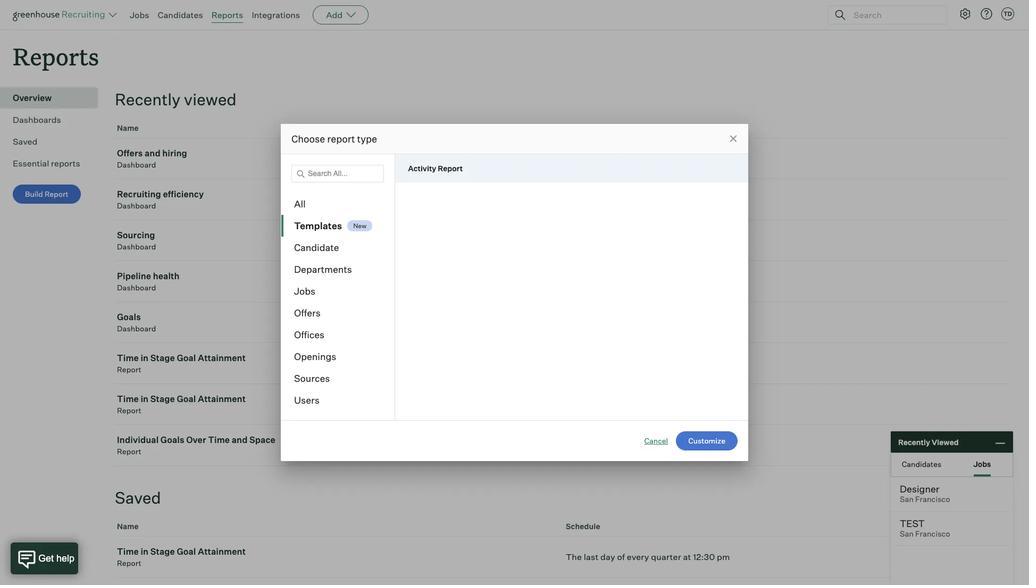 Task type: locate. For each thing, give the bounding box(es) containing it.
san inside test san francisco
[[901, 530, 914, 539]]

and left hiring
[[145, 148, 161, 159]]

1 vertical spatial in
[[141, 394, 149, 405]]

recently viewed
[[115, 90, 237, 109]]

designer san francisco
[[901, 483, 951, 505]]

cancel
[[645, 436, 669, 445]]

goals inside the goals dashboard
[[117, 312, 141, 323]]

6:46
[[595, 153, 614, 164]]

0 vertical spatial and
[[145, 148, 161, 159]]

0 vertical spatial in
[[141, 353, 149, 364]]

build report button
[[13, 185, 81, 204]]

2 vertical spatial in
[[141, 547, 149, 557]]

goals down pipeline health dashboard
[[117, 312, 141, 323]]

2 dashboard from the top
[[117, 201, 156, 210]]

1 horizontal spatial reports
[[212, 10, 243, 20]]

0 vertical spatial viewed
[[184, 90, 237, 109]]

0 vertical spatial goal
[[177, 353, 196, 364]]

recently for recently viewed
[[115, 90, 181, 109]]

2 san from the top
[[901, 530, 914, 539]]

0 horizontal spatial offers
[[117, 148, 143, 159]]

san down designer san francisco at the right bottom
[[901, 530, 914, 539]]

1 vertical spatial stage
[[150, 394, 175, 405]]

build
[[25, 190, 43, 199]]

time inside 'individual goals over time and space report'
[[208, 435, 230, 446]]

offers up offices on the bottom of the page
[[294, 307, 321, 319]]

francisco inside test san francisco
[[916, 530, 951, 539]]

offices
[[294, 329, 325, 341]]

1 dashboard from the top
[[117, 160, 156, 169]]

last
[[566, 124, 582, 133]]

0 vertical spatial francisco
[[916, 495, 951, 505]]

dashboard down pipeline health dashboard
[[117, 324, 156, 333]]

1 vertical spatial name
[[117, 522, 139, 531]]

build report
[[25, 190, 69, 199]]

2 in from the top
[[141, 394, 149, 405]]

offers for offers
[[294, 307, 321, 319]]

offers inside choose report type dialog
[[294, 307, 321, 319]]

0 vertical spatial jobs
[[130, 10, 149, 20]]

2 time in stage goal attainment report from the top
[[117, 394, 246, 415]]

0 horizontal spatial recently
[[115, 90, 181, 109]]

0 vertical spatial time in stage goal attainment report
[[117, 353, 246, 374]]

san up test
[[901, 495, 914, 505]]

jobs inside choose report type dialog
[[294, 285, 316, 297]]

yesterday,
[[566, 440, 609, 451]]

attainment
[[198, 353, 246, 364], [198, 394, 246, 405], [198, 547, 246, 557]]

all
[[294, 198, 306, 210]]

viewed
[[932, 438, 959, 447]]

offers for offers and hiring dashboard
[[117, 148, 143, 159]]

1 vertical spatial viewed
[[584, 124, 610, 133]]

1 vertical spatial jobs
[[294, 285, 316, 297]]

2 attainment from the top
[[198, 394, 246, 405]]

san inside designer san francisco
[[901, 495, 914, 505]]

viewed for last viewed
[[584, 124, 610, 133]]

goals inside 'individual goals over time and space report'
[[161, 435, 185, 446]]

time
[[117, 353, 139, 364], [117, 394, 139, 405], [208, 435, 230, 446], [117, 547, 139, 557]]

add
[[326, 10, 343, 20]]

3 goal from the top
[[177, 547, 196, 557]]

goals dashboard
[[117, 312, 156, 333]]

1 san from the top
[[901, 495, 914, 505]]

jobs
[[130, 10, 149, 20], [294, 285, 316, 297], [974, 460, 992, 469]]

1 horizontal spatial goals
[[161, 435, 185, 446]]

2 stage from the top
[[150, 394, 175, 405]]

1 vertical spatial francisco
[[916, 530, 951, 539]]

0 vertical spatial name
[[117, 124, 139, 133]]

0 horizontal spatial and
[[145, 148, 161, 159]]

2 vertical spatial stage
[[150, 547, 175, 557]]

1 horizontal spatial viewed
[[584, 124, 610, 133]]

pm
[[717, 552, 731, 563]]

offers inside offers and hiring dashboard
[[117, 148, 143, 159]]

report inside build report button
[[45, 190, 69, 199]]

time in stage goal attainment report
[[117, 353, 246, 374], [117, 394, 246, 415], [117, 547, 246, 568]]

report inside choose report type dialog
[[438, 164, 463, 173]]

dashboard down pipeline
[[117, 283, 156, 292]]

2 name from the top
[[117, 522, 139, 531]]

add button
[[313, 5, 369, 24]]

1 horizontal spatial jobs
[[294, 285, 316, 297]]

1 francisco from the top
[[916, 495, 951, 505]]

1 vertical spatial san
[[901, 530, 914, 539]]

sourcing
[[117, 230, 155, 241]]

2 vertical spatial time in stage goal attainment report
[[117, 547, 246, 568]]

activity
[[408, 164, 437, 173]]

customize
[[689, 436, 726, 445]]

dashboard
[[117, 160, 156, 169], [117, 201, 156, 210], [117, 242, 156, 251], [117, 283, 156, 292], [117, 324, 156, 333]]

2 vertical spatial goal
[[177, 547, 196, 557]]

candidates link
[[158, 10, 203, 20]]

space
[[250, 435, 276, 446]]

report inside 'individual goals over time and space report'
[[117, 447, 142, 456]]

today, 6:46 am
[[566, 153, 630, 164]]

2 francisco from the top
[[916, 530, 951, 539]]

stage
[[150, 353, 175, 364], [150, 394, 175, 405], [150, 547, 175, 557]]

1 vertical spatial recently
[[899, 438, 931, 447]]

schedule
[[566, 522, 601, 531]]

0 horizontal spatial viewed
[[184, 90, 237, 109]]

2 vertical spatial attainment
[[198, 547, 246, 557]]

1 name from the top
[[117, 124, 139, 133]]

0 vertical spatial recently
[[115, 90, 181, 109]]

reports right candidates
[[212, 10, 243, 20]]

1 vertical spatial goal
[[177, 394, 196, 405]]

reports down greenhouse recruiting image
[[13, 40, 99, 72]]

and
[[145, 148, 161, 159], [232, 435, 248, 446]]

test
[[901, 518, 926, 530]]

saved
[[13, 136, 37, 147], [115, 488, 161, 508]]

dashboard down sourcing
[[117, 242, 156, 251]]

1 time in stage goal attainment report from the top
[[117, 353, 246, 374]]

every
[[627, 552, 650, 563]]

greenhouse recruiting image
[[13, 9, 109, 21]]

francisco down designer san francisco at the right bottom
[[916, 530, 951, 539]]

goals left over
[[161, 435, 185, 446]]

0 vertical spatial saved
[[13, 136, 37, 147]]

at
[[684, 552, 692, 563]]

sourcing dashboard
[[117, 230, 156, 251]]

dashboard down the recruiting
[[117, 201, 156, 210]]

the last day of every quarter at 12:30 pm
[[566, 552, 731, 563]]

1 horizontal spatial and
[[232, 435, 248, 446]]

last viewed
[[566, 124, 610, 133]]

overview
[[13, 93, 52, 103]]

recently
[[115, 90, 181, 109], [899, 438, 931, 447]]

1 horizontal spatial recently
[[899, 438, 931, 447]]

0 horizontal spatial goals
[[117, 312, 141, 323]]

1 vertical spatial offers
[[294, 307, 321, 319]]

the
[[566, 552, 582, 563]]

0 horizontal spatial saved
[[13, 136, 37, 147]]

francisco up test san francisco
[[916, 495, 951, 505]]

am
[[616, 153, 630, 164]]

1 stage from the top
[[150, 353, 175, 364]]

francisco inside designer san francisco
[[916, 495, 951, 505]]

0 vertical spatial goals
[[117, 312, 141, 323]]

offers
[[117, 148, 143, 159], [294, 307, 321, 319]]

dashboard inside pipeline health dashboard
[[117, 283, 156, 292]]

1 vertical spatial saved
[[115, 488, 161, 508]]

0 vertical spatial stage
[[150, 353, 175, 364]]

offers up the recruiting
[[117, 148, 143, 159]]

0 vertical spatial san
[[901, 495, 914, 505]]

0 vertical spatial reports
[[212, 10, 243, 20]]

dashboard up the recruiting
[[117, 160, 156, 169]]

2 horizontal spatial jobs
[[974, 460, 992, 469]]

viewed
[[184, 90, 237, 109], [584, 124, 610, 133]]

choose report type
[[292, 133, 377, 145]]

new
[[354, 222, 367, 230]]

in
[[141, 353, 149, 364], [141, 394, 149, 405], [141, 547, 149, 557]]

2 vertical spatial jobs
[[974, 460, 992, 469]]

individual
[[117, 435, 159, 446]]

1 horizontal spatial offers
[[294, 307, 321, 319]]

goals
[[117, 312, 141, 323], [161, 435, 185, 446]]

4 dashboard from the top
[[117, 283, 156, 292]]

1 vertical spatial and
[[232, 435, 248, 446]]

1 vertical spatial time in stage goal attainment report
[[117, 394, 246, 415]]

name
[[117, 124, 139, 133], [117, 522, 139, 531]]

12:30
[[694, 552, 716, 563]]

san
[[901, 495, 914, 505], [901, 530, 914, 539]]

departments
[[294, 263, 352, 275]]

0 vertical spatial offers
[[117, 148, 143, 159]]

and inside offers and hiring dashboard
[[145, 148, 161, 159]]

pipeline health dashboard
[[117, 271, 180, 292]]

1 vertical spatial goals
[[161, 435, 185, 446]]

report
[[327, 133, 355, 145]]

1 vertical spatial attainment
[[198, 394, 246, 405]]

goal
[[177, 353, 196, 364], [177, 394, 196, 405], [177, 547, 196, 557]]

0 horizontal spatial reports
[[13, 40, 99, 72]]

and left space
[[232, 435, 248, 446]]

0 vertical spatial attainment
[[198, 353, 246, 364]]

reports
[[212, 10, 243, 20], [13, 40, 99, 72]]

of
[[618, 552, 625, 563]]



Task type: describe. For each thing, give the bounding box(es) containing it.
quarter
[[652, 552, 682, 563]]

candidates
[[158, 10, 203, 20]]

td button
[[1000, 5, 1017, 22]]

integrations
[[252, 10, 300, 20]]

name for recently viewed
[[117, 124, 139, 133]]

essential reports
[[13, 158, 80, 169]]

essential
[[13, 158, 49, 169]]

integrations link
[[252, 10, 300, 20]]

3 time in stage goal attainment report from the top
[[117, 547, 246, 568]]

overview link
[[13, 92, 94, 104]]

offers and hiring dashboard
[[117, 148, 187, 169]]

saved inside saved link
[[13, 136, 37, 147]]

individual goals over time and space report
[[117, 435, 276, 456]]

1 attainment from the top
[[198, 353, 246, 364]]

reports
[[51, 158, 80, 169]]

1 horizontal spatial saved
[[115, 488, 161, 508]]

activity report
[[408, 164, 463, 173]]

francisco for test
[[916, 530, 951, 539]]

reports link
[[212, 10, 243, 20]]

2:37
[[611, 440, 629, 451]]

1 in from the top
[[141, 353, 149, 364]]

francisco for designer
[[916, 495, 951, 505]]

essential reports link
[[13, 157, 94, 170]]

recently for recently viewed
[[899, 438, 931, 447]]

openings
[[294, 351, 337, 362]]

candidate
[[294, 242, 339, 253]]

recruiting
[[117, 189, 161, 200]]

1 goal from the top
[[177, 353, 196, 364]]

and inside 'individual goals over time and space report'
[[232, 435, 248, 446]]

dashboard inside recruiting efficiency dashboard
[[117, 201, 156, 210]]

test san francisco
[[901, 518, 951, 539]]

sources
[[294, 373, 330, 384]]

viewed for recently viewed
[[184, 90, 237, 109]]

dashboards
[[13, 115, 61, 125]]

1 vertical spatial reports
[[13, 40, 99, 72]]

Search All... text field
[[292, 165, 384, 183]]

templates
[[294, 220, 342, 232]]

choose
[[292, 133, 325, 145]]

recently viewed
[[899, 438, 959, 447]]

2 goal from the top
[[177, 394, 196, 405]]

Search text field
[[852, 7, 938, 23]]

dashboard inside offers and hiring dashboard
[[117, 160, 156, 169]]

customize button
[[677, 432, 738, 451]]

today,
[[566, 153, 593, 164]]

designer
[[901, 483, 940, 495]]

day
[[601, 552, 616, 563]]

td
[[1004, 10, 1013, 18]]

type
[[357, 133, 377, 145]]

yesterday, 2:37 pm
[[566, 440, 644, 451]]

efficiency
[[163, 189, 204, 200]]

users
[[294, 394, 320, 406]]

hiring
[[162, 148, 187, 159]]

pm
[[631, 440, 644, 451]]

choose report type dialog
[[281, 124, 749, 461]]

td button
[[1002, 7, 1015, 20]]

name for saved
[[117, 522, 139, 531]]

3 stage from the top
[[150, 547, 175, 557]]

health
[[153, 271, 180, 282]]

3 in from the top
[[141, 547, 149, 557]]

san for test
[[901, 530, 914, 539]]

dashboards link
[[13, 113, 94, 126]]

3 attainment from the top
[[198, 547, 246, 557]]

5 dashboard from the top
[[117, 324, 156, 333]]

cancel link
[[645, 436, 669, 447]]

last
[[584, 552, 599, 563]]

over
[[186, 435, 206, 446]]

san for designer
[[901, 495, 914, 505]]

pipeline
[[117, 271, 151, 282]]

3 dashboard from the top
[[117, 242, 156, 251]]

configure image
[[960, 7, 972, 20]]

0 horizontal spatial jobs
[[130, 10, 149, 20]]

saved link
[[13, 135, 94, 148]]

jobs link
[[130, 10, 149, 20]]

recruiting efficiency dashboard
[[117, 189, 204, 210]]



Task type: vqa. For each thing, say whether or not it's contained in the screenshot.


